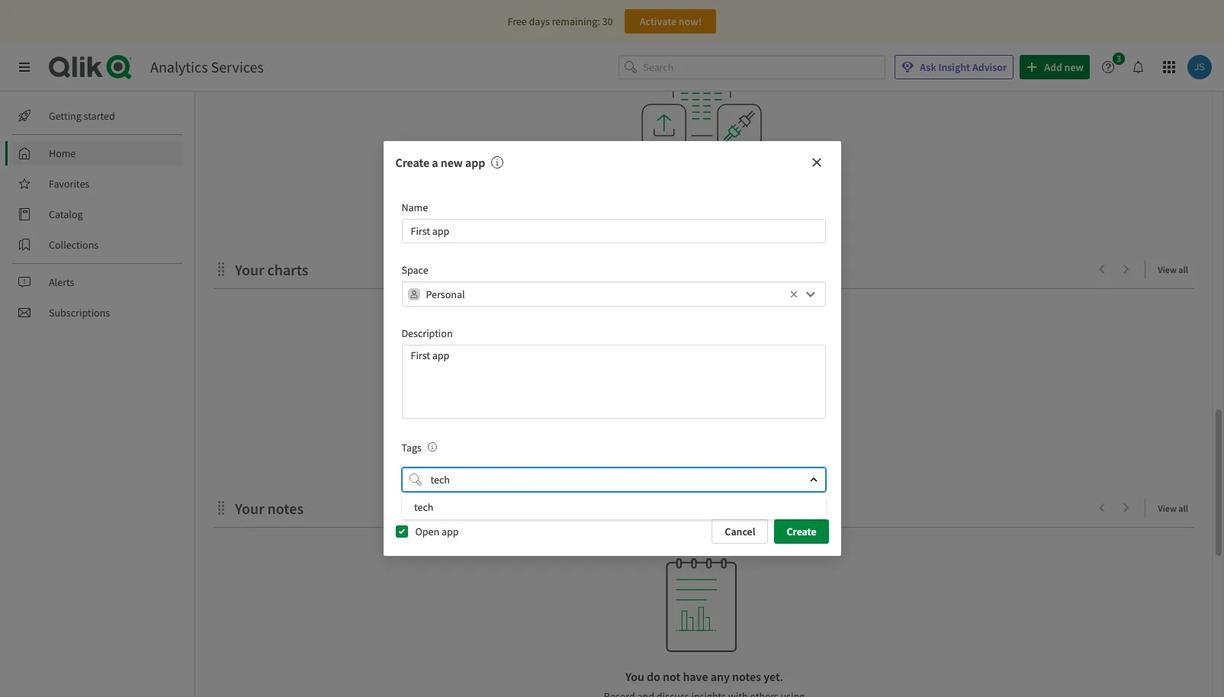 Task type: locate. For each thing, give the bounding box(es) containing it.
view all link for your notes
[[1159, 498, 1195, 517]]

1 vertical spatial yet.
[[764, 669, 784, 685]]

there are no charts yet.
[[643, 417, 766, 432]]

0 horizontal spatial a
[[432, 155, 438, 170]]

'monitor
[[727, 468, 765, 482]]

started
[[84, 109, 115, 123]]

Search text field
[[428, 468, 796, 492]]

1 horizontal spatial create
[[787, 525, 817, 539]]

create button
[[775, 520, 829, 544]]

now!
[[679, 14, 702, 28]]

0 vertical spatial view all link
[[1159, 260, 1195, 279]]

2 view from the top
[[1159, 503, 1177, 514]]

2 horizontal spatial charts
[[711, 417, 744, 432]]

1 horizontal spatial a
[[771, 453, 776, 466]]

home link
[[12, 141, 183, 166]]

search image
[[409, 474, 422, 486]]

1 vertical spatial view all
[[1159, 503, 1189, 514]]

alerts
[[49, 275, 74, 289]]

free days remaining: 30
[[508, 14, 613, 28]]

0 horizontal spatial create
[[396, 155, 430, 170]]

a left 'chart,'
[[771, 453, 776, 466]]

open
[[415, 525, 440, 539]]

1 horizontal spatial notes
[[733, 669, 762, 685]]

app right the open
[[442, 525, 459, 539]]

ask insight advisor
[[920, 60, 1007, 74]]

click
[[635, 468, 655, 482]]

2 vertical spatial charts
[[652, 437, 679, 451]]

not
[[663, 669, 681, 685]]

yet. up access
[[746, 417, 766, 432]]

activate
[[640, 14, 677, 28]]

1 vertical spatial a
[[771, 453, 776, 466]]

notes
[[268, 499, 304, 518], [733, 669, 762, 685]]

in down are
[[682, 437, 690, 451]]

0 vertical spatial view all
[[1159, 264, 1189, 276]]

any
[[711, 669, 730, 685]]

1 vertical spatial your
[[235, 499, 264, 518]]

cancel button
[[712, 520, 769, 544]]

new
[[441, 155, 463, 170]]

monitor
[[733, 453, 769, 466]]

notes right the any
[[733, 669, 762, 685]]

app
[[465, 155, 486, 170], [442, 525, 459, 539]]

getting
[[49, 109, 81, 123]]

notes right move collection icon
[[268, 499, 304, 518]]

0 horizontal spatial charts
[[268, 260, 309, 279]]

1 vertical spatial charts
[[711, 417, 744, 432]]

create down close image
[[787, 525, 817, 539]]

1 vertical spatial in
[[767, 468, 775, 482]]

main content containing your charts
[[189, 0, 1225, 697]]

a left new
[[432, 155, 438, 170]]

1 view all from the top
[[1159, 264, 1189, 276]]

the up app.
[[692, 437, 707, 451]]

you do not have any notes yet.
[[626, 669, 784, 685]]

in
[[682, 437, 690, 451], [767, 468, 775, 482]]

0 vertical spatial notes
[[268, 499, 304, 518]]

0 horizontal spatial app
[[442, 525, 459, 539]]

charts up opening
[[652, 437, 679, 451]]

1 all from the top
[[1179, 264, 1189, 276]]

your
[[235, 260, 264, 279], [235, 499, 264, 518]]

open app
[[415, 525, 459, 539]]

and
[[679, 468, 697, 482]]

create a new app dialog
[[383, 141, 841, 556]]

favorites
[[49, 177, 89, 191]]

1 view from the top
[[1159, 264, 1177, 276]]

your right move collection icon
[[235, 499, 264, 518]]

yet.
[[746, 417, 766, 432], [764, 669, 784, 685]]

charts right move collection image
[[268, 260, 309, 279]]

charts up to
[[711, 417, 744, 432]]

there
[[643, 417, 673, 432]]

1 vertical spatial view all link
[[1159, 498, 1195, 517]]

2 all from the top
[[1179, 503, 1189, 514]]

activate now!
[[640, 14, 702, 28]]

1 vertical spatial all
[[1179, 503, 1189, 514]]

subscriptions link
[[12, 301, 183, 325]]

a
[[432, 155, 438, 170], [771, 453, 776, 466]]

monitor charts in the hub to access them without opening the app. to monitor a chart, right-click on it and select 'monitor in hub'.
[[605, 437, 804, 482]]

0 vertical spatial a
[[432, 155, 438, 170]]

view all link for your charts
[[1159, 260, 1195, 279]]

0 vertical spatial your
[[235, 260, 264, 279]]

all for your charts
[[1179, 264, 1189, 276]]

create left new
[[396, 155, 430, 170]]

subscriptions
[[49, 306, 110, 320]]

navigation pane element
[[0, 98, 195, 331]]

1 view all link from the top
[[1159, 260, 1195, 279]]

all
[[1179, 264, 1189, 276], [1179, 503, 1189, 514]]

1 vertical spatial create
[[787, 525, 817, 539]]

opening
[[642, 453, 679, 466]]

2 view all from the top
[[1159, 503, 1189, 514]]

the
[[692, 437, 707, 451], [681, 453, 696, 466]]

app right new
[[465, 155, 486, 170]]

create
[[396, 155, 430, 170], [787, 525, 817, 539]]

move collection image
[[214, 261, 229, 277]]

1 vertical spatial view
[[1159, 503, 1177, 514]]

0 vertical spatial app
[[465, 155, 486, 170]]

all for your notes
[[1179, 503, 1189, 514]]

your right move collection image
[[235, 260, 264, 279]]

0 vertical spatial yet.
[[746, 417, 766, 432]]

you
[[626, 669, 645, 685]]

1 horizontal spatial charts
[[652, 437, 679, 451]]

0 vertical spatial charts
[[268, 260, 309, 279]]

cancel
[[725, 525, 756, 539]]

0 vertical spatial create
[[396, 155, 430, 170]]

Name text field
[[402, 219, 826, 244]]

view
[[1159, 264, 1177, 276], [1159, 503, 1177, 514]]

1 vertical spatial notes
[[733, 669, 762, 685]]

to
[[729, 437, 738, 451]]

the up and
[[681, 453, 696, 466]]

do
[[647, 669, 661, 685]]

1 vertical spatial app
[[442, 525, 459, 539]]

search element
[[409, 474, 422, 486]]

1 horizontal spatial in
[[767, 468, 775, 482]]

0 vertical spatial all
[[1179, 264, 1189, 276]]

create inside button
[[787, 525, 817, 539]]

1 vertical spatial the
[[681, 453, 696, 466]]

name
[[402, 201, 428, 214]]

charts inside monitor charts in the hub to access them without opening the app. to monitor a chart, right-click on it and select 'monitor in hub'.
[[652, 437, 679, 451]]

charts
[[268, 260, 309, 279], [711, 417, 744, 432], [652, 437, 679, 451]]

analytics
[[150, 57, 208, 76]]

view all link
[[1159, 260, 1195, 279], [1159, 498, 1195, 517]]

catalog
[[49, 208, 83, 221]]

searchbar element
[[619, 55, 886, 80]]

right-
[[611, 468, 635, 482]]

0 vertical spatial view
[[1159, 264, 1177, 276]]

view all
[[1159, 264, 1189, 276], [1159, 503, 1189, 514]]

0 vertical spatial in
[[682, 437, 690, 451]]

yet. right the any
[[764, 669, 784, 685]]

main content
[[189, 0, 1225, 697]]

2 view all link from the top
[[1159, 498, 1195, 517]]

in left hub'. in the right of the page
[[767, 468, 775, 482]]

analytics services
[[150, 57, 264, 76]]

remaining:
[[552, 14, 600, 28]]



Task type: describe. For each thing, give the bounding box(es) containing it.
charts for monitor charts in the hub to access them without opening the app. to monitor a chart, right-click on it and select 'monitor in hub'.
[[652, 437, 679, 451]]

start typing a tag name. select an existing tag or create a new tag by pressing enter or comma. press backspace to remove a tag. image
[[428, 442, 437, 452]]

them
[[771, 437, 795, 451]]

space
[[402, 263, 429, 277]]

a inside dialog
[[432, 155, 438, 170]]

Search text field
[[643, 55, 886, 80]]

to
[[720, 453, 730, 466]]

Description text field
[[402, 345, 826, 419]]

analytics services element
[[150, 57, 264, 76]]

group 5 image
[[606, 320, 797, 400]]

advisor
[[973, 60, 1007, 74]]

move collection image
[[214, 500, 229, 516]]

your charts link
[[235, 260, 315, 279]]

getting started link
[[12, 104, 183, 128]]

insight
[[939, 60, 971, 74]]

home
[[49, 147, 76, 160]]

activate now! link
[[625, 9, 717, 34]]

create for create a new app
[[396, 155, 430, 170]]

close image
[[809, 475, 818, 484]]

tech
[[414, 501, 434, 514]]

0 horizontal spatial notes
[[268, 499, 304, 518]]

access
[[740, 437, 769, 451]]

create a new app
[[396, 155, 486, 170]]

start typing a tag name. select an existing tag or create a new tag by pressing enter or comma. press backspace to remove a tag. tooltip
[[422, 441, 437, 455]]

0 vertical spatial the
[[692, 437, 707, 451]]

your notes link
[[235, 499, 310, 518]]

30
[[602, 14, 613, 28]]

description
[[402, 326, 453, 340]]

Space text field
[[426, 282, 786, 307]]

free
[[508, 14, 527, 28]]

alerts link
[[12, 270, 183, 295]]

create for create
[[787, 525, 817, 539]]

group image
[[625, 559, 778, 653]]

your for your notes
[[235, 499, 264, 518]]

charts for your charts
[[268, 260, 309, 279]]

a inside monitor charts in the hub to access them without opening the app. to monitor a chart, right-click on it and select 'monitor in hub'.
[[771, 453, 776, 466]]

days
[[529, 14, 550, 28]]

are
[[676, 417, 693, 432]]

tech option
[[402, 495, 826, 520]]

view all for your notes
[[1159, 503, 1189, 514]]

chart,
[[778, 453, 804, 466]]

monitor
[[615, 437, 650, 451]]

1 horizontal spatial app
[[465, 155, 486, 170]]

ask insight advisor button
[[895, 55, 1014, 79]]

hub'.
[[777, 468, 799, 482]]

have
[[683, 669, 709, 685]]

it
[[671, 468, 677, 482]]

your notes
[[235, 499, 304, 518]]

collections link
[[12, 233, 183, 257]]

select
[[699, 468, 725, 482]]

hub
[[709, 437, 727, 451]]

catalog link
[[12, 202, 183, 227]]

on
[[657, 468, 669, 482]]

your charts
[[235, 260, 309, 279]]

services
[[211, 57, 264, 76]]

0 horizontal spatial in
[[682, 437, 690, 451]]

view for your charts
[[1159, 264, 1177, 276]]

tags
[[402, 441, 422, 455]]

ask
[[920, 60, 937, 74]]

view for your notes
[[1159, 503, 1177, 514]]

no
[[695, 417, 709, 432]]

favorites link
[[12, 172, 183, 196]]

app.
[[698, 453, 718, 466]]

collections
[[49, 238, 99, 252]]

your for your charts
[[235, 260, 264, 279]]

getting started
[[49, 109, 115, 123]]

close sidebar menu image
[[18, 61, 31, 73]]

without
[[605, 453, 640, 466]]

view all for your charts
[[1159, 264, 1189, 276]]



Task type: vqa. For each thing, say whether or not it's contained in the screenshot.
Main Content containing Your charts
yes



